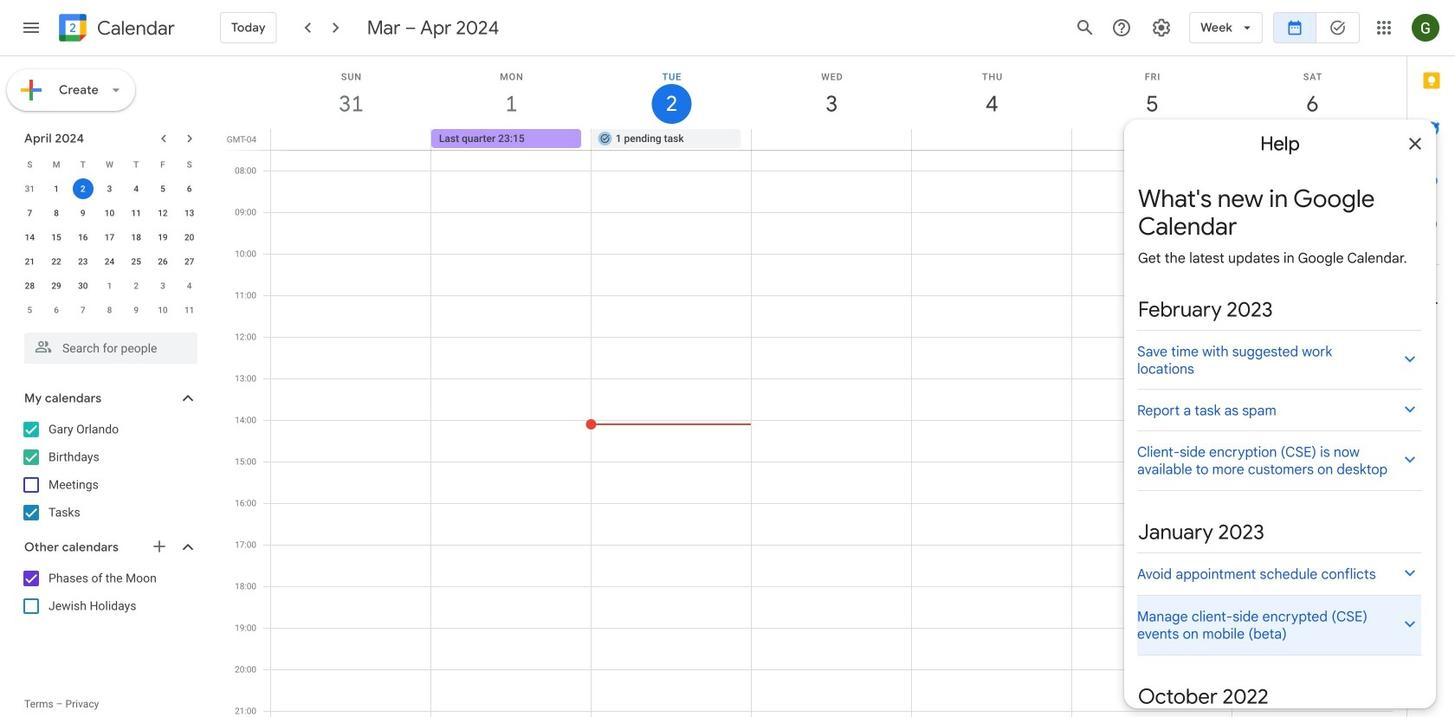 Task type: locate. For each thing, give the bounding box(es) containing it.
may 9 element
[[126, 300, 147, 321]]

Search for people text field
[[35, 333, 187, 364]]

30 element
[[73, 276, 93, 296]]

may 5 element
[[19, 300, 40, 321]]

2, today element
[[73, 178, 93, 199]]

cell
[[271, 129, 431, 150], [752, 129, 912, 150], [912, 129, 1072, 150], [1072, 129, 1232, 150], [1232, 129, 1392, 150], [70, 177, 96, 201]]

may 11 element
[[179, 300, 200, 321]]

my calendars list
[[3, 416, 215, 527]]

10 element
[[99, 203, 120, 224]]

tab list
[[1408, 56, 1456, 669]]

may 3 element
[[152, 276, 173, 296]]

heading
[[94, 18, 175, 39]]

heading inside calendar element
[[94, 18, 175, 39]]

may 4 element
[[179, 276, 200, 296]]

row
[[263, 129, 1407, 150], [16, 152, 203, 177], [16, 177, 203, 201], [16, 201, 203, 225], [16, 225, 203, 250], [16, 250, 203, 274], [16, 274, 203, 298], [16, 298, 203, 322]]

24 element
[[99, 251, 120, 272]]

23 element
[[73, 251, 93, 272]]

row group
[[16, 177, 203, 322]]

other calendars list
[[3, 565, 215, 620]]

None search field
[[0, 326, 215, 364]]

april 2024 grid
[[16, 152, 203, 322]]

29 element
[[46, 276, 67, 296]]

15 element
[[46, 227, 67, 248]]

grid
[[222, 56, 1407, 717]]

7 element
[[19, 203, 40, 224]]

march 31 element
[[19, 178, 40, 199]]

calendar element
[[55, 10, 175, 49]]

20 element
[[179, 227, 200, 248]]

may 1 element
[[99, 276, 120, 296]]



Task type: vqa. For each thing, say whether or not it's contained in the screenshot.
the rightmost 1
no



Task type: describe. For each thing, give the bounding box(es) containing it.
main drawer image
[[21, 17, 42, 38]]

27 element
[[179, 251, 200, 272]]

19 element
[[152, 227, 173, 248]]

13 element
[[179, 203, 200, 224]]

12 element
[[152, 203, 173, 224]]

add other calendars image
[[151, 538, 168, 555]]

may 2 element
[[126, 276, 147, 296]]

22 element
[[46, 251, 67, 272]]

1 element
[[46, 178, 67, 199]]

17 element
[[99, 227, 120, 248]]

settings menu image
[[1151, 17, 1172, 38]]

14 element
[[19, 227, 40, 248]]

8 element
[[46, 203, 67, 224]]

cell inside 'april 2024' grid
[[70, 177, 96, 201]]

9 element
[[73, 203, 93, 224]]

may 6 element
[[46, 300, 67, 321]]

28 element
[[19, 276, 40, 296]]

may 10 element
[[152, 300, 173, 321]]

may 7 element
[[73, 300, 93, 321]]

25 element
[[126, 251, 147, 272]]

16 element
[[73, 227, 93, 248]]

3 element
[[99, 178, 120, 199]]

4 element
[[126, 178, 147, 199]]

support image
[[1112, 17, 1132, 38]]

6 element
[[179, 178, 200, 199]]

18 element
[[126, 227, 147, 248]]

21 element
[[19, 251, 40, 272]]

26 element
[[152, 251, 173, 272]]

5 element
[[152, 178, 173, 199]]

11 element
[[126, 203, 147, 224]]

may 8 element
[[99, 300, 120, 321]]



